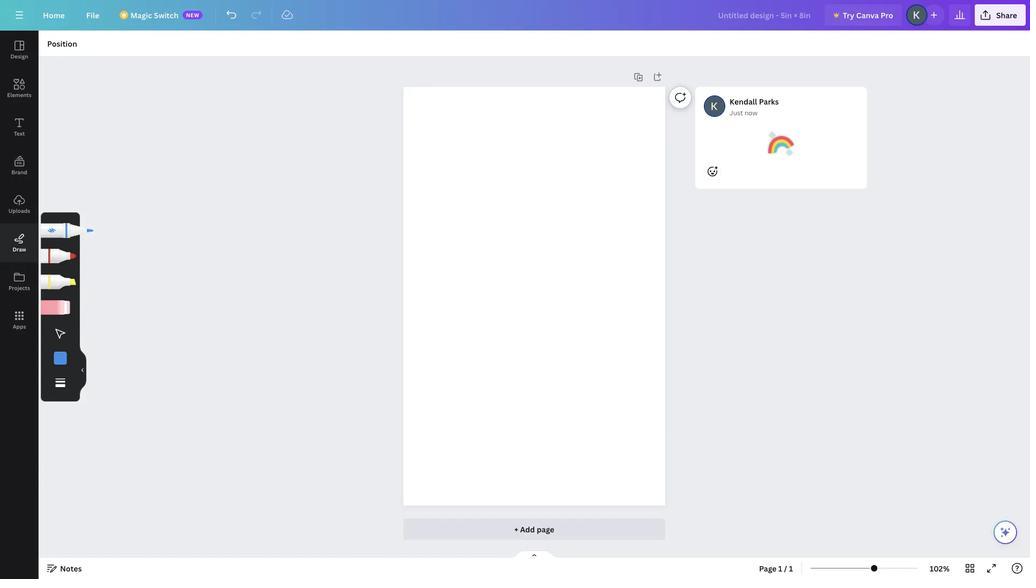 Task type: describe. For each thing, give the bounding box(es) containing it.
1 1 from the left
[[779, 564, 783, 574]]

page
[[760, 564, 777, 574]]

102% button
[[923, 561, 958, 578]]

now
[[745, 108, 758, 117]]

magic
[[131, 10, 152, 20]]

position
[[47, 38, 77, 49]]

main menu bar
[[0, 0, 1031, 31]]

canva assistant image
[[1000, 527, 1013, 540]]

file
[[86, 10, 99, 20]]

share
[[997, 10, 1018, 20]]

kendall
[[730, 96, 758, 107]]

elements
[[7, 91, 32, 99]]

try canva pro button
[[825, 4, 902, 26]]

try
[[844, 10, 855, 20]]

position button
[[43, 35, 81, 52]]

brand
[[11, 169, 27, 176]]

switch
[[154, 10, 179, 20]]

draw button
[[0, 224, 39, 263]]

apps button
[[0, 301, 39, 340]]

draw
[[13, 246, 26, 253]]

uploads
[[9, 207, 30, 214]]

home link
[[34, 4, 73, 26]]

page
[[537, 525, 555, 535]]

hide image
[[79, 345, 86, 396]]



Task type: vqa. For each thing, say whether or not it's contained in the screenshot.
PLAY WITH CANVA
no



Task type: locate. For each thing, give the bounding box(es) containing it.
page 1 / 1
[[760, 564, 794, 574]]

Design title text field
[[710, 4, 821, 26]]

add
[[521, 525, 535, 535]]

file button
[[78, 4, 108, 26]]

1 horizontal spatial 1
[[790, 564, 794, 574]]

102%
[[930, 564, 950, 574]]

notes
[[60, 564, 82, 574]]

elements button
[[0, 69, 39, 108]]

2 1 from the left
[[790, 564, 794, 574]]

#2d90eb image
[[54, 352, 67, 365], [54, 352, 67, 365]]

show pages image
[[509, 551, 561, 559]]

uploads button
[[0, 185, 39, 224]]

just
[[730, 108, 744, 117]]

/
[[785, 564, 788, 574]]

1 right /
[[790, 564, 794, 574]]

parks
[[760, 96, 779, 107]]

projects
[[9, 285, 30, 292]]

canva
[[857, 10, 880, 20]]

+ add page button
[[404, 519, 666, 541]]

side panel tab list
[[0, 31, 39, 340]]

text button
[[0, 108, 39, 147]]

+ add page
[[515, 525, 555, 535]]

share button
[[976, 4, 1027, 26]]

notes button
[[43, 561, 86, 578]]

1
[[779, 564, 783, 574], [790, 564, 794, 574]]

apps
[[13, 323, 26, 330]]

kendall parks list
[[696, 87, 872, 223]]

design
[[10, 53, 28, 60]]

kendall parks just now
[[730, 96, 779, 117]]

try canva pro
[[844, 10, 894, 20]]

expressing gratitude image
[[769, 131, 795, 157]]

text
[[14, 130, 25, 137]]

new
[[186, 11, 200, 19]]

design button
[[0, 31, 39, 69]]

home
[[43, 10, 65, 20]]

+
[[515, 525, 519, 535]]

brand button
[[0, 147, 39, 185]]

projects button
[[0, 263, 39, 301]]

1 left /
[[779, 564, 783, 574]]

pro
[[881, 10, 894, 20]]

magic switch
[[131, 10, 179, 20]]

0 horizontal spatial 1
[[779, 564, 783, 574]]



